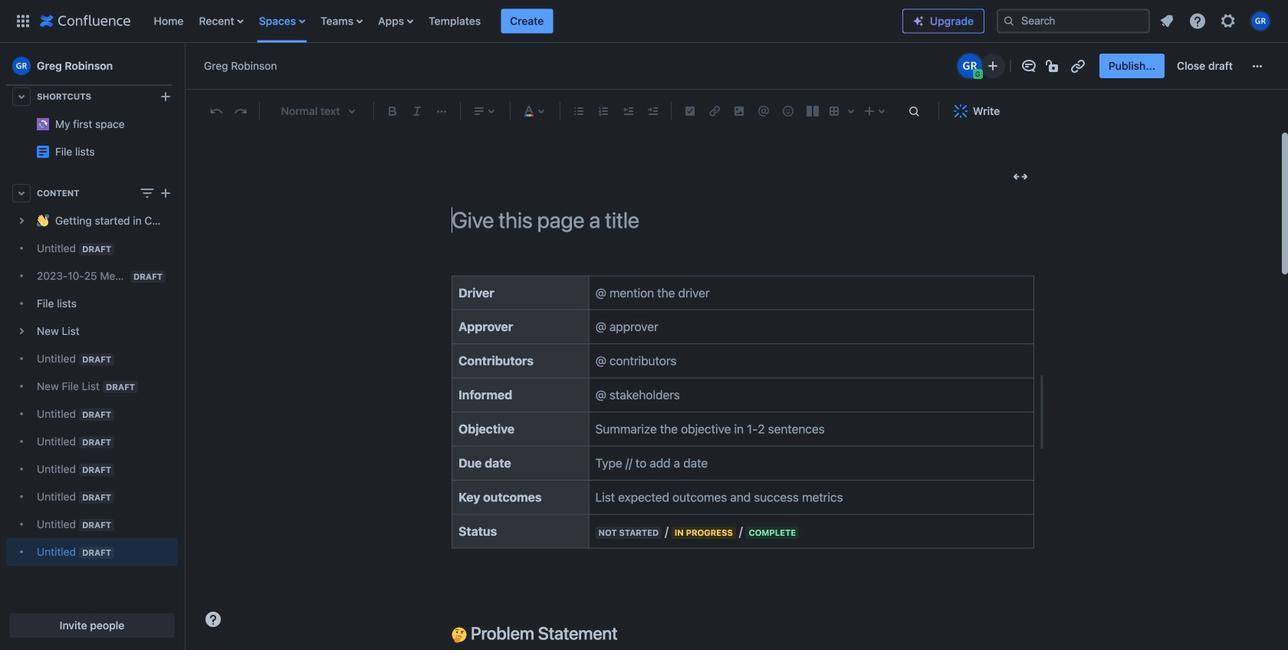 Task type: locate. For each thing, give the bounding box(es) containing it.
list for 'appswitcher icon'
[[146, 0, 903, 43]]

1 horizontal spatial list
[[1154, 7, 1280, 35]]

space element
[[0, 0, 184, 651]]

list for premium "icon"
[[1154, 7, 1280, 35]]

more image
[[1249, 57, 1267, 75]]

banner
[[0, 0, 1289, 43]]

confluence image
[[40, 12, 131, 30], [40, 12, 131, 30]]

notification icon image
[[1158, 12, 1177, 30]]

None search field
[[997, 9, 1151, 33]]

collapse sidebar image
[[167, 51, 201, 81]]

group
[[1100, 54, 1243, 78]]

create a page image
[[156, 184, 175, 203]]

list item
[[501, 9, 553, 33]]

tree inside space "element"
[[6, 207, 178, 566]]

Main content area, start typing to enter text. text field
[[452, 257, 1046, 651]]

tree
[[6, 207, 178, 566]]

invite to edit image
[[984, 57, 1002, 75]]

0 horizontal spatial list
[[146, 0, 903, 43]]

Give this page a title text field
[[452, 207, 1035, 233]]

appswitcher icon image
[[14, 12, 32, 30]]

file lists image
[[37, 146, 49, 158]]

Search field
[[997, 9, 1151, 33]]

premium image
[[913, 15, 925, 27]]

make page full-width image
[[1012, 167, 1030, 186]]

list
[[146, 0, 903, 43], [1154, 7, 1280, 35]]



Task type: describe. For each thing, give the bounding box(es) containing it.
find and replace image
[[905, 102, 924, 120]]

list formating group
[[567, 99, 665, 124]]

global element
[[9, 0, 903, 43]]

change view image
[[138, 184, 156, 203]]

settings icon image
[[1220, 12, 1238, 30]]

comment icon image
[[1020, 57, 1039, 75]]

add shortcut image
[[156, 87, 175, 106]]

:thinking: image
[[452, 628, 467, 643]]

no restrictions image
[[1045, 57, 1063, 75]]

text formatting group
[[381, 99, 454, 124]]

help icon image
[[1189, 12, 1207, 30]]

copy link image
[[1069, 57, 1088, 75]]

list item inside list
[[501, 9, 553, 33]]

search image
[[1003, 15, 1016, 27]]



Task type: vqa. For each thing, say whether or not it's contained in the screenshot.
option
no



